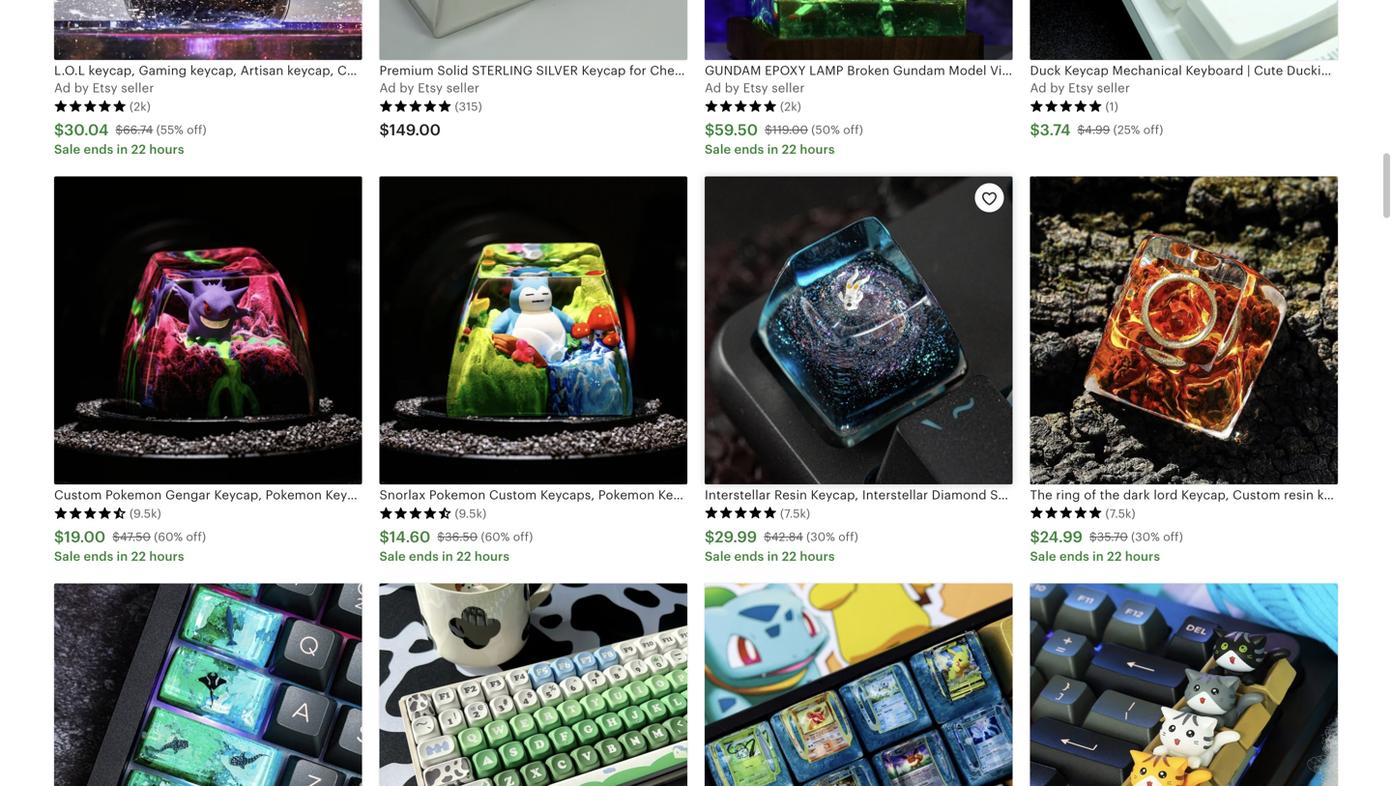 Task type: describe. For each thing, give the bounding box(es) containing it.
(2k) for 30.04
[[130, 100, 151, 113]]

whale shark keycaps manta ray resin artisan keycap for esc mechanical keyboard orca whale handmade keycap christmas gift for son image
[[54, 583, 362, 786]]

off) for 24.99
[[1163, 530, 1183, 543]]

duck keycap mechanical keyboard | cute duckie pc decor | pc keyboard accessories | custom keyboard keycap image
[[1030, 0, 1338, 60]]

(55%
[[156, 123, 183, 136]]

off) for 14.60
[[513, 530, 533, 543]]

in for 59.50
[[767, 142, 779, 157]]

custom pokemon gengar keycap, pokemon keycap, artisan keycap, anime keycap, custom keycaps, ghost pokemon image
[[54, 176, 362, 484]]

22 for 19.00
[[131, 549, 146, 564]]

(50%
[[811, 123, 840, 136]]

seller for 30.04
[[121, 81, 154, 95]]

a for 59.50
[[705, 81, 714, 95]]

(9.5k) for 19.00
[[130, 507, 161, 520]]

etsy for 59.50
[[743, 81, 768, 95]]

ends for 24.99
[[1060, 549, 1090, 564]]

$ 30.04 $ 66.74 (55% off) sale ends in 22 hours
[[54, 121, 207, 157]]

hours for 29.99
[[800, 549, 835, 564]]

gundam epoxy lamp broken gundam model video game diorama gundam robotech miniature epoxy resin lamp handmade robot christmas gift for boys image
[[705, 0, 1013, 60]]

off) for 3.74
[[1144, 123, 1164, 136]]

(315)
[[455, 100, 482, 113]]

hours for 30.04
[[149, 142, 184, 157]]

l.o.l keycap, gaming keycap, artisan keycap, custom keycap,anime artisan keycaps, custom keycap, keycap gifts, keycaps resin, gift image
[[54, 0, 362, 60]]

sale for 19.00
[[54, 549, 80, 564]]

off) for 19.00
[[186, 530, 206, 543]]

in for 24.99
[[1093, 549, 1104, 564]]

5 out of 5 stars image up 24.99
[[1030, 506, 1103, 520]]

off) for 30.04
[[187, 123, 207, 136]]

y for 59.50
[[733, 81, 740, 95]]

(7.5k) for 29.99
[[780, 507, 810, 520]]

29.99
[[715, 528, 757, 546]]

47.50
[[120, 530, 151, 543]]

etsy for 30.04
[[92, 81, 118, 95]]

off) for 59.50
[[843, 123, 863, 136]]

ends for 59.50
[[734, 142, 764, 157]]

hours for 24.99
[[1125, 549, 1160, 564]]

(9.5k) for 14.60
[[455, 507, 487, 520]]

24.99
[[1040, 528, 1083, 546]]

milk & meadow keycap set, moa profile, cute art, pbt, cherry mx stem, dye-sub legends image
[[380, 583, 687, 786]]

(25%
[[1114, 123, 1140, 136]]

(2k) for 59.50
[[780, 100, 801, 113]]

custom pokemon card keycap, poke esc resin keycap, pokemon spacebar resin handmade keycap, pokemon character custom keycap | gift ideas image
[[705, 583, 1013, 786]]

2 a from the left
[[380, 81, 388, 95]]

22 for 59.50
[[782, 142, 797, 157]]

(1)
[[1106, 100, 1119, 113]]

hours for 19.00
[[149, 549, 184, 564]]

the ring of the dark lord keycap, custom resin keycap, arrtisan keycaps for cherry mx keyboard, handmade keycap lotr, christmas gifts image
[[1030, 176, 1338, 484]]

22 for 29.99
[[782, 549, 797, 564]]

d for 30.04
[[63, 81, 71, 95]]

premium solid sterling silver keycap for cherry mx mechanical gaming keyboard custom handmade by keycap kings image
[[380, 0, 687, 60]]

(7.5k) for 24.99
[[1106, 507, 1136, 520]]

42.84
[[771, 530, 803, 543]]

sale for 30.04
[[54, 142, 80, 157]]

36.50
[[445, 530, 478, 543]]

(60% for 19.00
[[154, 530, 183, 543]]

a d b y etsy seller for 3.74
[[1030, 81, 1130, 95]]

2 y from the left
[[407, 81, 414, 95]]

$ 29.99 $ 42.84 (30% off) sale ends in 22 hours
[[705, 528, 859, 564]]

b for 30.04
[[74, 81, 82, 95]]

$ inside $ 3.74 $ 4.99 (25% off)
[[1078, 123, 1085, 136]]

14.60
[[389, 528, 431, 546]]

4.5 out of 5 stars image for 19.00
[[54, 506, 127, 520]]

sale for 24.99
[[1030, 549, 1057, 564]]

in for 30.04
[[117, 142, 128, 157]]

y for 30.04
[[82, 81, 89, 95]]

(30% for 29.99
[[807, 530, 835, 543]]

3.74
[[1040, 121, 1071, 139]]

$ 59.50 $ 119.00 (50% off) sale ends in 22 hours
[[705, 121, 863, 157]]

hours for 14.60
[[475, 549, 510, 564]]

5 out of 5 stars image up 29.99
[[705, 506, 777, 520]]

2 b from the left
[[400, 81, 408, 95]]

22 for 24.99
[[1107, 549, 1122, 564]]

149.00
[[389, 121, 441, 139]]

d for 59.50
[[713, 81, 721, 95]]



Task type: locate. For each thing, give the bounding box(es) containing it.
5 out of 5 stars image up the 59.50
[[705, 99, 777, 113]]

in down 36.50
[[442, 549, 453, 564]]

22 down '47.50'
[[131, 549, 146, 564]]

hours inside $ 19.00 $ 47.50 (60% off) sale ends in 22 hours
[[149, 549, 184, 564]]

a d b y etsy seller for 30.04
[[54, 81, 154, 95]]

seller up (315)
[[446, 81, 480, 95]]

ends inside $ 14.60 $ 36.50 (60% off) sale ends in 22 hours
[[409, 549, 439, 564]]

3 seller from the left
[[772, 81, 805, 95]]

5 out of 5 stars image up 3.74
[[1030, 99, 1103, 113]]

in for 29.99
[[767, 549, 779, 564]]

2 (9.5k) from the left
[[455, 507, 487, 520]]

ends inside $ 24.99 $ 35.70 (30% off) sale ends in 22 hours
[[1060, 549, 1090, 564]]

off) inside $ 24.99 $ 35.70 (30% off) sale ends in 22 hours
[[1163, 530, 1183, 543]]

a d b y etsy seller up the 59.50
[[705, 81, 805, 95]]

etsy
[[92, 81, 118, 95], [418, 81, 443, 95], [743, 81, 768, 95], [1069, 81, 1094, 95]]

(9.5k) up '47.50'
[[130, 507, 161, 520]]

4.5 out of 5 stars image
[[54, 506, 127, 520], [380, 506, 452, 520]]

5 out of 5 stars image for l.o.l keycap, gaming keycap, artisan keycap, custom keycap,anime artisan keycaps, custom keycap, keycap gifts, keycaps resin, gift 'image'
[[54, 99, 127, 113]]

interstellar resin keycap, interstellar diamond sa keycap, gravity in interstellar space, galaxy keycap, astronaut resin keycap, gifts idea image
[[705, 176, 1013, 484]]

1 (30% from the left
[[807, 530, 835, 543]]

(30% for 24.99
[[1131, 530, 1160, 543]]

y up 30.04
[[82, 81, 89, 95]]

in down the 42.84
[[767, 549, 779, 564]]

1 y from the left
[[82, 81, 89, 95]]

off) right 36.50
[[513, 530, 533, 543]]

off) right the 42.84
[[839, 530, 859, 543]]

1 horizontal spatial (7.5k)
[[1106, 507, 1136, 520]]

1 d from the left
[[63, 81, 71, 95]]

0 horizontal spatial (60%
[[154, 530, 183, 543]]

b for 3.74
[[1050, 81, 1058, 95]]

off) inside $ 19.00 $ 47.50 (60% off) sale ends in 22 hours
[[186, 530, 206, 543]]

snorlax pokemon custom keycaps, pokemon keycap, artisan keycap, cute keycap, artisan keycap anime, cherry mx keycaps image
[[380, 176, 687, 484]]

ends for 19.00
[[84, 549, 113, 564]]

sale inside '$ 30.04 $ 66.74 (55% off) sale ends in 22 hours'
[[54, 142, 80, 157]]

$
[[54, 121, 64, 139], [380, 121, 389, 139], [705, 121, 715, 139], [1030, 121, 1040, 139], [115, 123, 123, 136], [765, 123, 772, 136], [1078, 123, 1085, 136], [54, 528, 64, 546], [380, 528, 389, 546], [705, 528, 715, 546], [1030, 528, 1040, 546], [112, 530, 120, 543], [437, 530, 445, 543], [764, 530, 771, 543], [1090, 530, 1097, 543]]

ends down 14.60
[[409, 549, 439, 564]]

off) inside $ 29.99 $ 42.84 (30% off) sale ends in 22 hours
[[839, 530, 859, 543]]

a d b y etsy seller up (1) at the right top
[[1030, 81, 1130, 95]]

off) inside '$ 30.04 $ 66.74 (55% off) sale ends in 22 hours'
[[187, 123, 207, 136]]

(30%
[[807, 530, 835, 543], [1131, 530, 1160, 543]]

2 (60% from the left
[[481, 530, 510, 543]]

sale inside the $ 59.50 $ 119.00 (50% off) sale ends in 22 hours
[[705, 142, 731, 157]]

2 (2k) from the left
[[780, 100, 801, 113]]

hours for 59.50
[[800, 142, 835, 157]]

3 a from the left
[[705, 81, 714, 95]]

hours inside '$ 30.04 $ 66.74 (55% off) sale ends in 22 hours'
[[149, 142, 184, 157]]

hours down 35.70 at right bottom
[[1125, 549, 1160, 564]]

3 etsy from the left
[[743, 81, 768, 95]]

b
[[74, 81, 82, 95], [400, 81, 408, 95], [725, 81, 733, 95], [1050, 81, 1058, 95]]

22 inside $ 14.60 $ 36.50 (60% off) sale ends in 22 hours
[[457, 549, 471, 564]]

(60% inside $ 14.60 $ 36.50 (60% off) sale ends in 22 hours
[[481, 530, 510, 543]]

sale down 19.00 in the bottom left of the page
[[54, 549, 80, 564]]

seller for 3.74
[[1097, 81, 1130, 95]]

(7.5k) up the 42.84
[[780, 507, 810, 520]]

a up '$ 30.04 $ 66.74 (55% off) sale ends in 22 hours'
[[54, 81, 63, 95]]

4 b from the left
[[1050, 81, 1058, 95]]

5 out of 5 stars image up the 149.00
[[380, 99, 452, 113]]

a d b y etsy seller up 30.04
[[54, 81, 154, 95]]

in down 35.70 at right bottom
[[1093, 549, 1104, 564]]

etsy up the 59.50
[[743, 81, 768, 95]]

22 down 36.50
[[457, 549, 471, 564]]

a d b y etsy seller for 59.50
[[705, 81, 805, 95]]

off)
[[187, 123, 207, 136], [843, 123, 863, 136], [1144, 123, 1164, 136], [186, 530, 206, 543], [513, 530, 533, 543], [839, 530, 859, 543], [1163, 530, 1183, 543]]

a for 3.74
[[1030, 81, 1039, 95]]

seller for 59.50
[[772, 81, 805, 95]]

hours inside $ 29.99 $ 42.84 (30% off) sale ends in 22 hours
[[800, 549, 835, 564]]

1 a from the left
[[54, 81, 63, 95]]

d up $ 149.00
[[388, 81, 396, 95]]

y
[[82, 81, 89, 95], [407, 81, 414, 95], [733, 81, 740, 95], [1058, 81, 1065, 95]]

a up $ 3.74 $ 4.99 (25% off)
[[1030, 81, 1039, 95]]

(9.5k) up 36.50
[[455, 507, 487, 520]]

etsy up 30.04
[[92, 81, 118, 95]]

22 down 66.74
[[131, 142, 146, 157]]

22 inside the $ 59.50 $ 119.00 (50% off) sale ends in 22 hours
[[782, 142, 797, 157]]

(7.5k) up 35.70 at right bottom
[[1106, 507, 1136, 520]]

0 horizontal spatial (7.5k)
[[780, 507, 810, 520]]

ends down 29.99
[[734, 549, 764, 564]]

3 b from the left
[[725, 81, 733, 95]]

22 inside $ 24.99 $ 35.70 (30% off) sale ends in 22 hours
[[1107, 549, 1122, 564]]

ends for 30.04
[[84, 142, 113, 157]]

$ 14.60 $ 36.50 (60% off) sale ends in 22 hours
[[380, 528, 533, 564]]

ends down 19.00 in the bottom left of the page
[[84, 549, 113, 564]]

hours inside $ 24.99 $ 35.70 (30% off) sale ends in 22 hours
[[1125, 549, 1160, 564]]

59.50
[[715, 121, 758, 139]]

a d b y etsy seller
[[54, 81, 154, 95], [380, 81, 480, 95], [705, 81, 805, 95], [1030, 81, 1130, 95]]

sale down 30.04
[[54, 142, 80, 157]]

22 down 35.70 at right bottom
[[1107, 549, 1122, 564]]

1 horizontal spatial (30%
[[1131, 530, 1160, 543]]

hours down (50% in the top of the page
[[800, 142, 835, 157]]

off) inside $ 14.60 $ 36.50 (60% off) sale ends in 22 hours
[[513, 530, 533, 543]]

a for 30.04
[[54, 81, 63, 95]]

2 seller from the left
[[446, 81, 480, 95]]

1 (7.5k) from the left
[[780, 507, 810, 520]]

22 down the 42.84
[[782, 549, 797, 564]]

1 (2k) from the left
[[130, 100, 151, 113]]

hours down "(55%"
[[149, 142, 184, 157]]

ends
[[84, 142, 113, 157], [734, 142, 764, 157], [84, 549, 113, 564], [409, 549, 439, 564], [734, 549, 764, 564], [1060, 549, 1090, 564]]

4 seller from the left
[[1097, 81, 1130, 95]]

off) right "(55%"
[[187, 123, 207, 136]]

(9.5k)
[[130, 507, 161, 520], [455, 507, 487, 520]]

in inside $ 14.60 $ 36.50 (60% off) sale ends in 22 hours
[[442, 549, 453, 564]]

22 inside $ 19.00 $ 47.50 (60% off) sale ends in 22 hours
[[131, 549, 146, 564]]

ends for 14.60
[[409, 549, 439, 564]]

22 inside '$ 30.04 $ 66.74 (55% off) sale ends in 22 hours'
[[131, 142, 146, 157]]

in for 14.60
[[442, 549, 453, 564]]

22
[[131, 142, 146, 157], [782, 142, 797, 157], [131, 549, 146, 564], [457, 549, 471, 564], [782, 549, 797, 564], [1107, 549, 1122, 564]]

sale inside $ 29.99 $ 42.84 (30% off) sale ends in 22 hours
[[705, 549, 731, 564]]

in inside $ 24.99 $ 35.70 (30% off) sale ends in 22 hours
[[1093, 549, 1104, 564]]

off) right '47.50'
[[186, 530, 206, 543]]

sale for 14.60
[[380, 549, 406, 564]]

(2k)
[[130, 100, 151, 113], [780, 100, 801, 113]]

(30% right the 42.84
[[807, 530, 835, 543]]

d up 3.74
[[1039, 81, 1047, 95]]

0 horizontal spatial 4.5 out of 5 stars image
[[54, 506, 127, 520]]

4 a from the left
[[1030, 81, 1039, 95]]

hours inside the $ 59.50 $ 119.00 (50% off) sale ends in 22 hours
[[800, 142, 835, 157]]

in inside $ 19.00 $ 47.50 (60% off) sale ends in 22 hours
[[117, 549, 128, 564]]

4.5 out of 5 stars image for 14.60
[[380, 506, 452, 520]]

sale down the 59.50
[[705, 142, 731, 157]]

5 out of 5 stars image for gundam epoxy lamp broken gundam model video game diorama gundam robotech miniature epoxy resin lamp handmade robot christmas gift for boys "image"
[[705, 99, 777, 113]]

1 a d b y etsy seller from the left
[[54, 81, 154, 95]]

seller up 66.74
[[121, 81, 154, 95]]

(30% inside $ 24.99 $ 35.70 (30% off) sale ends in 22 hours
[[1131, 530, 1160, 543]]

2 (30% from the left
[[1131, 530, 1160, 543]]

etsy for 3.74
[[1069, 81, 1094, 95]]

cute cat keycaps handmade sa and oem keycaps, kitty resin artisan keycap for cherry mx mechanical keyboard, anniversary gifts for wife image
[[1030, 583, 1338, 786]]

1 4.5 out of 5 stars image from the left
[[54, 506, 127, 520]]

$ 24.99 $ 35.70 (30% off) sale ends in 22 hours
[[1030, 528, 1183, 564]]

ends inside '$ 30.04 $ 66.74 (55% off) sale ends in 22 hours'
[[84, 142, 113, 157]]

1 horizontal spatial (60%
[[481, 530, 510, 543]]

4 a d b y etsy seller from the left
[[1030, 81, 1130, 95]]

y up 3.74
[[1058, 81, 1065, 95]]

seller up the '119.00'
[[772, 81, 805, 95]]

hours down 36.50
[[475, 549, 510, 564]]

hours down '47.50'
[[149, 549, 184, 564]]

a up $ 149.00
[[380, 81, 388, 95]]

off) inside the $ 59.50 $ 119.00 (50% off) sale ends in 22 hours
[[843, 123, 863, 136]]

seller up (1) at the right top
[[1097, 81, 1130, 95]]

off) right (50% in the top of the page
[[843, 123, 863, 136]]

sale inside $ 14.60 $ 36.50 (60% off) sale ends in 22 hours
[[380, 549, 406, 564]]

(30% right 35.70 at right bottom
[[1131, 530, 1160, 543]]

1 horizontal spatial (9.5k)
[[455, 507, 487, 520]]

(60% right '47.50'
[[154, 530, 183, 543]]

y up $ 149.00
[[407, 81, 414, 95]]

(60% for 14.60
[[481, 530, 510, 543]]

30.04
[[64, 121, 109, 139]]

2 (7.5k) from the left
[[1106, 507, 1136, 520]]

4.5 out of 5 stars image up 14.60
[[380, 506, 452, 520]]

b for 59.50
[[725, 81, 733, 95]]

5 out of 5 stars image
[[54, 99, 127, 113], [380, 99, 452, 113], [705, 99, 777, 113], [1030, 99, 1103, 113], [705, 506, 777, 520], [1030, 506, 1103, 520]]

1 etsy from the left
[[92, 81, 118, 95]]

22 inside $ 29.99 $ 42.84 (30% off) sale ends in 22 hours
[[782, 549, 797, 564]]

ends for 29.99
[[734, 549, 764, 564]]

5 out of 5 stars image for premium solid sterling silver keycap for cherry mx mechanical gaming keyboard custom handmade by keycap kings image
[[380, 99, 452, 113]]

3 y from the left
[[733, 81, 740, 95]]

off) for 29.99
[[839, 530, 859, 543]]

(7.5k)
[[780, 507, 810, 520], [1106, 507, 1136, 520]]

sale down 24.99
[[1030, 549, 1057, 564]]

2 4.5 out of 5 stars image from the left
[[380, 506, 452, 520]]

22 down the '119.00'
[[782, 142, 797, 157]]

$ 149.00
[[380, 121, 441, 139]]

2 a d b y etsy seller from the left
[[380, 81, 480, 95]]

sale inside $ 24.99 $ 35.70 (30% off) sale ends in 22 hours
[[1030, 549, 1057, 564]]

19.00
[[64, 528, 106, 546]]

in
[[117, 142, 128, 157], [767, 142, 779, 157], [117, 549, 128, 564], [442, 549, 453, 564], [767, 549, 779, 564], [1093, 549, 1104, 564]]

in down the '119.00'
[[767, 142, 779, 157]]

y for 3.74
[[1058, 81, 1065, 95]]

2 etsy from the left
[[418, 81, 443, 95]]

4 d from the left
[[1039, 81, 1047, 95]]

0 horizontal spatial (30%
[[807, 530, 835, 543]]

1 (9.5k) from the left
[[130, 507, 161, 520]]

d up 30.04
[[63, 81, 71, 95]]

ends inside $ 19.00 $ 47.50 (60% off) sale ends in 22 hours
[[84, 549, 113, 564]]

4.5 out of 5 stars image up 19.00 in the bottom left of the page
[[54, 506, 127, 520]]

(60% inside $ 19.00 $ 47.50 (60% off) sale ends in 22 hours
[[154, 530, 183, 543]]

seller
[[121, 81, 154, 95], [446, 81, 480, 95], [772, 81, 805, 95], [1097, 81, 1130, 95]]

ends down 24.99
[[1060, 549, 1090, 564]]

a d b y etsy seller up (315)
[[380, 81, 480, 95]]

sale down 14.60
[[380, 549, 406, 564]]

66.74
[[123, 123, 153, 136]]

off) right 35.70 at right bottom
[[1163, 530, 1183, 543]]

sale for 59.50
[[705, 142, 731, 157]]

in down '47.50'
[[117, 549, 128, 564]]

in for 19.00
[[117, 549, 128, 564]]

(60% right 36.50
[[481, 530, 510, 543]]

in inside the $ 59.50 $ 119.00 (50% off) sale ends in 22 hours
[[767, 142, 779, 157]]

sale down 29.99
[[705, 549, 731, 564]]

1 (60% from the left
[[154, 530, 183, 543]]

1 b from the left
[[74, 81, 82, 95]]

etsy up the 149.00
[[418, 81, 443, 95]]

$ 3.74 $ 4.99 (25% off)
[[1030, 121, 1164, 139]]

hours
[[149, 142, 184, 157], [800, 142, 835, 157], [149, 549, 184, 564], [475, 549, 510, 564], [800, 549, 835, 564], [1125, 549, 1160, 564]]

ends inside $ 29.99 $ 42.84 (30% off) sale ends in 22 hours
[[734, 549, 764, 564]]

2 d from the left
[[388, 81, 396, 95]]

d for 3.74
[[1039, 81, 1047, 95]]

5 out of 5 stars image up 30.04
[[54, 99, 127, 113]]

hours down the 42.84
[[800, 549, 835, 564]]

4 etsy from the left
[[1069, 81, 1094, 95]]

4.99
[[1085, 123, 1110, 136]]

etsy up $ 3.74 $ 4.99 (25% off)
[[1069, 81, 1094, 95]]

1 horizontal spatial (2k)
[[780, 100, 801, 113]]

b up $ 149.00
[[400, 81, 408, 95]]

sale for 29.99
[[705, 549, 731, 564]]

in inside '$ 30.04 $ 66.74 (55% off) sale ends in 22 hours'
[[117, 142, 128, 157]]

1 seller from the left
[[121, 81, 154, 95]]

$ 19.00 $ 47.50 (60% off) sale ends in 22 hours
[[54, 528, 206, 564]]

b up 30.04
[[74, 81, 82, 95]]

d up the 59.50
[[713, 81, 721, 95]]

in inside $ 29.99 $ 42.84 (30% off) sale ends in 22 hours
[[767, 549, 779, 564]]

off) right (25% at the right of page
[[1144, 123, 1164, 136]]

hours inside $ 14.60 $ 36.50 (60% off) sale ends in 22 hours
[[475, 549, 510, 564]]

3 d from the left
[[713, 81, 721, 95]]

119.00
[[772, 123, 808, 136]]

(60%
[[154, 530, 183, 543], [481, 530, 510, 543]]

22 for 14.60
[[457, 549, 471, 564]]

ends down the 59.50
[[734, 142, 764, 157]]

sale
[[54, 142, 80, 157], [705, 142, 731, 157], [54, 549, 80, 564], [380, 549, 406, 564], [705, 549, 731, 564], [1030, 549, 1057, 564]]

(2k) up 66.74
[[130, 100, 151, 113]]

in down 66.74
[[117, 142, 128, 157]]

y up the 59.50
[[733, 81, 740, 95]]

(30% inside $ 29.99 $ 42.84 (30% off) sale ends in 22 hours
[[807, 530, 835, 543]]

3 a d b y etsy seller from the left
[[705, 81, 805, 95]]

a up the $ 59.50 $ 119.00 (50% off) sale ends in 22 hours
[[705, 81, 714, 95]]

a
[[54, 81, 63, 95], [380, 81, 388, 95], [705, 81, 714, 95], [1030, 81, 1039, 95]]

0 horizontal spatial (2k)
[[130, 100, 151, 113]]

35.70
[[1097, 530, 1128, 543]]

1 horizontal spatial 4.5 out of 5 stars image
[[380, 506, 452, 520]]

ends inside the $ 59.50 $ 119.00 (50% off) sale ends in 22 hours
[[734, 142, 764, 157]]

off) inside $ 3.74 $ 4.99 (25% off)
[[1144, 123, 1164, 136]]

b up 3.74
[[1050, 81, 1058, 95]]

ends down 30.04
[[84, 142, 113, 157]]

b up the 59.50
[[725, 81, 733, 95]]

0 horizontal spatial (9.5k)
[[130, 507, 161, 520]]

22 for 30.04
[[131, 142, 146, 157]]

4 y from the left
[[1058, 81, 1065, 95]]

sale inside $ 19.00 $ 47.50 (60% off) sale ends in 22 hours
[[54, 549, 80, 564]]

(2k) up the '119.00'
[[780, 100, 801, 113]]

5 out of 5 stars image for duck keycap mechanical keyboard | cute duckie pc decor | pc keyboard accessories | custom keyboard keycap image
[[1030, 99, 1103, 113]]

d
[[63, 81, 71, 95], [388, 81, 396, 95], [713, 81, 721, 95], [1039, 81, 1047, 95]]



Task type: vqa. For each thing, say whether or not it's contained in the screenshot.
Materials:
no



